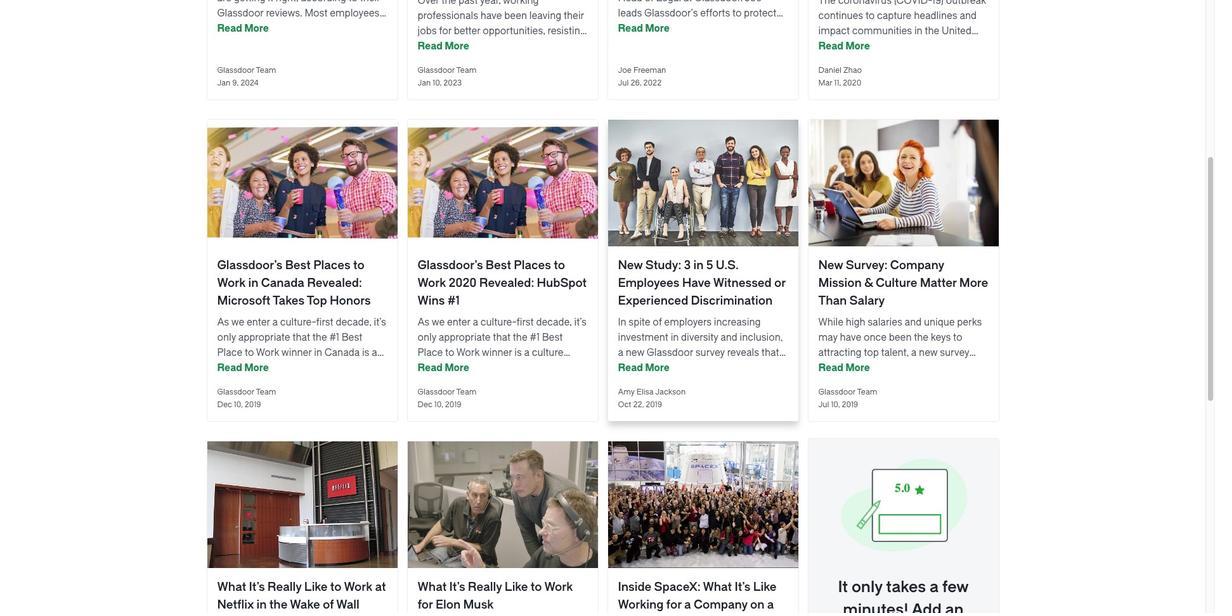 Task type: describe. For each thing, give the bounding box(es) containing it.
read down 'jobs'
[[418, 41, 443, 52]]

communities
[[852, 25, 912, 37]]

survey inside while high salaries and unique perks may have once been the keys to attracting top talent, a new survey from glassdoor shows that a...
[[940, 348, 969, 359]]

survey inside in spite of employers increasing investment in diversity and inclusion, a new glassdoor survey reveals that 61 percent, or about three in five u.s....
[[696, 348, 725, 359]]

capture
[[877, 10, 912, 22]]

have inside while high salaries and unique perks may have once been the keys to attracting top talent, a new survey from glassdoor shows that a...
[[840, 332, 861, 344]]

glassdoor team dec 10, 2019 for microsoft
[[217, 388, 276, 410]]

9,
[[232, 79, 239, 88]]

only for glassdoor's best places to work in canada revealed: microsoft takes top honors
[[217, 332, 236, 344]]

canada inside glassdoor's best places to work in canada revealed: microsoft takes top honors
[[261, 277, 304, 290]]

disease
[[818, 56, 853, 67]]

read up glassdoor team jan 9, 2024
[[217, 23, 242, 34]]

and up the spreads,
[[850, 41, 867, 52]]

work inside glassdoor's best places to work in canada revealed: microsoft takes top honors
[[217, 277, 246, 290]]

appropriate for #1
[[439, 332, 491, 344]]

for down professionals
[[439, 25, 452, 37]]

more down top
[[846, 363, 870, 374]]

new for new survey: company mission & culture matter more than salary
[[818, 259, 843, 273]]

top
[[864, 348, 879, 359]]

read more left that...
[[217, 363, 269, 374]]

increasing
[[714, 317, 761, 329]]

team for glassdoor's best places to work 2020 revealed: hubspot wins #1
[[456, 388, 477, 397]]

elisa
[[637, 388, 654, 397]]

past
[[459, 0, 478, 6]]

few
[[942, 579, 969, 597]]

it's
[[735, 581, 751, 595]]

have inside over the past year, working professionals have been leaving their jobs for better opportunities, resisting "return to office" directives, and pushing for improvements from...
[[481, 10, 502, 22]]

in inside "what it's really like to work at netflix in the wake of wal"
[[257, 599, 267, 613]]

employees
[[618, 277, 680, 290]]

to inside glassdoor's best places to work in canada revealed: microsoft takes top honors
[[353, 259, 365, 273]]

and inside in spite of employers increasing investment in diversity and inclusion, a new glassdoor survey reveals that 61 percent, or about three in five u.s....
[[721, 332, 738, 344]]

read more up the pushing
[[418, 41, 469, 52]]

winner for #1
[[482, 348, 512, 359]]

what for elon
[[418, 581, 447, 595]]

in inside the coronavirus (covid-19) outbreak continues to capture headlines and impact communities in the united states and around the world. as the disease spreads, the...
[[914, 25, 923, 37]]

zhao
[[843, 66, 862, 75]]

in inside "new study: 3 in 5 u.s. employees have witnessed or experienced discrimination"
[[694, 259, 704, 273]]

to inside while high salaries and unique perks may have once been the keys to attracting top talent, a new survey from glassdoor shows that a...
[[953, 332, 962, 344]]

canada inside as we enter a culture-first decade, it's only appropriate that the #1 best place to work winner in canada is a global company that...
[[325, 348, 360, 359]]

the inside while high salaries and unique perks may have once been the keys to attracting top talent, a new survey from glassdoor shows that a...
[[914, 332, 929, 344]]

and inside over the past year, working professionals have been leaving their jobs for better opportunities, resisting "return to office" directives, and pushing for improvements from...
[[542, 41, 559, 52]]

new for new study: 3 in 5 u.s. employees have witnessed or experienced discrimination
[[618, 259, 643, 273]]

read left with
[[418, 363, 443, 374]]

inside spacex: what it's like working for a company on 
[[618, 581, 777, 614]]

best inside as we enter a culture-first decade, it's only appropriate that the #1 best place to work winner is a culture carrier with unlimited pto,...
[[542, 332, 563, 344]]

read more up the disease
[[818, 41, 870, 52]]

pushing
[[418, 56, 454, 67]]

really for musk
[[468, 581, 502, 595]]

the inside as we enter a culture-first decade, it's only appropriate that the #1 best place to work winner is a culture carrier with unlimited pto,...
[[513, 332, 528, 344]]

to inside glassdoor's best places to work 2020 revealed: hubspot wins #1
[[554, 259, 565, 273]]

spite
[[629, 317, 650, 329]]

winner for takes
[[281, 348, 312, 359]]

in inside glassdoor's best places to work in canada revealed: microsoft takes top honors
[[248, 277, 258, 290]]

team for over the past year, working professionals have been leaving their jobs for better opportunities, resisting "return to office" directives, and pushing for improvements from...
[[456, 66, 477, 75]]

musk
[[463, 599, 494, 613]]

it
[[838, 579, 848, 597]]

2020 inside glassdoor's best places to work 2020 revealed: hubspot wins #1
[[449, 277, 477, 290]]

#1 inside glassdoor's best places to work 2020 revealed: hubspot wins #1
[[448, 294, 460, 308]]

company inside the new survey: company mission & culture matter more than salary
[[890, 259, 944, 273]]

more up freeman
[[645, 23, 670, 34]]

company inside inside spacex: what it's like working for a company on
[[694, 599, 748, 613]]

top
[[307, 294, 327, 308]]

new inside in spite of employers increasing investment in diversity and inclusion, a new glassdoor survey reveals that 61 percent, or about three in five u.s....
[[626, 348, 644, 359]]

the inside as we enter a culture-first decade, it's only appropriate that the #1 best place to work winner in canada is a global company that...
[[313, 332, 327, 344]]

salary
[[850, 294, 885, 308]]

like inside inside spacex: what it's like working for a company on
[[753, 581, 777, 595]]

dec for glassdoor's best places to work in canada revealed: microsoft takes top honors
[[217, 401, 232, 410]]

the
[[818, 0, 836, 6]]

glassdoor inside glassdoor team jan 10, 2023
[[418, 66, 455, 75]]

&
[[864, 277, 873, 290]]

inside spacex: what it's like working for a company on link
[[608, 442, 798, 614]]

we for wins
[[432, 317, 445, 329]]

for down office"
[[456, 56, 469, 67]]

of inside "what it's really like to work at netflix in the wake of wal"
[[323, 599, 334, 613]]

2024
[[240, 79, 259, 88]]

only for glassdoor's best places to work 2020 revealed: hubspot wins #1
[[418, 332, 436, 344]]

decade, for glassdoor's best places to work 2020 revealed: hubspot wins #1
[[536, 317, 572, 329]]

to inside as we enter a culture-first decade, it's only appropriate that the #1 best place to work winner in canada is a global company that...
[[245, 348, 254, 359]]

the down united
[[964, 41, 978, 52]]

united
[[942, 25, 972, 37]]

new survey: company mission & culture matter more than salary
[[818, 259, 988, 308]]

experienced
[[618, 294, 688, 308]]

we for microsoft
[[231, 317, 244, 329]]

the up the...
[[903, 41, 918, 52]]

outbreak
[[946, 0, 986, 6]]

read down attracting
[[818, 363, 843, 374]]

glassdoor's best places to work in canada revealed: microsoft takes top honors
[[217, 259, 371, 308]]

jul for while high salaries and unique perks may have once been the keys to attracting top talent, a new survey from glassdoor shows that a...
[[818, 401, 829, 410]]

to inside as we enter a culture-first decade, it's only appropriate that the #1 best place to work winner is a culture carrier with unlimited pto,...
[[445, 348, 454, 359]]

the up the world.
[[925, 25, 939, 37]]

daniel zhao mar 11, 2020
[[818, 66, 862, 88]]

working
[[618, 599, 664, 613]]

as for glassdoor's best places to work in canada revealed: microsoft takes top honors
[[217, 317, 229, 329]]

read more up freeman
[[618, 23, 670, 34]]

in inside as we enter a culture-first decade, it's only appropriate that the #1 best place to work winner in canada is a global company that...
[[314, 348, 322, 359]]

for inside inside spacex: what it's like working for a company on
[[666, 599, 682, 613]]

to inside "what it's really like to work at netflix in the wake of wal"
[[330, 581, 342, 595]]

world.
[[920, 41, 948, 52]]

2019 inside amy elisa jackson oct 22, 2019
[[646, 401, 662, 410]]

and down the 'outbreak' on the right top
[[960, 10, 977, 22]]

places for revealed:
[[313, 259, 351, 273]]

once
[[864, 332, 887, 344]]

read up joe on the top
[[618, 23, 643, 34]]

oct
[[618, 401, 631, 410]]

in
[[618, 317, 626, 329]]

daniel
[[818, 66, 842, 75]]

work inside as we enter a culture-first decade, it's only appropriate that the #1 best place to work winner in canada is a global company that...
[[256, 348, 279, 359]]

appropriate for takes
[[238, 332, 290, 344]]

team for new survey: company mission & culture matter more than salary
[[857, 388, 877, 397]]

company
[[247, 363, 289, 374]]

about
[[680, 363, 706, 374]]

investment
[[618, 332, 668, 344]]

2019 for microsoft
[[245, 401, 261, 410]]

jul for read more
[[618, 79, 629, 88]]

a...
[[943, 363, 956, 374]]

2023
[[444, 79, 462, 88]]

revealed: inside glassdoor's best places to work 2020 revealed: hubspot wins #1
[[479, 277, 534, 290]]

2022
[[643, 79, 662, 88]]

that inside as we enter a culture-first decade, it's only appropriate that the #1 best place to work winner in canada is a global company that...
[[293, 332, 310, 344]]

read more up "u.s...."
[[618, 363, 670, 374]]

jan for glassdoor team jan 9, 2024
[[217, 79, 230, 88]]

work inside the what it's really like to work for elon musk
[[544, 581, 573, 595]]

a inside it only takes a few minutes! add a
[[930, 579, 939, 597]]

global
[[217, 363, 245, 374]]

resisting
[[548, 25, 586, 37]]

best inside glassdoor's best places to work in canada revealed: microsoft takes top honors
[[285, 259, 311, 273]]

that inside in spite of employers increasing investment in diversity and inclusion, a new glassdoor survey reveals that 61 percent, or about three in five u.s....
[[762, 348, 779, 359]]

glassdoor team jan 10, 2023
[[418, 66, 477, 88]]

what for netflix
[[217, 581, 246, 595]]

reveals
[[727, 348, 759, 359]]

netflix
[[217, 599, 254, 613]]

glassdoor's best places to work 2020 revealed: hubspot wins #1
[[418, 259, 587, 308]]

takes
[[886, 579, 926, 597]]

wake
[[290, 599, 320, 613]]

more left the unlimited
[[445, 363, 469, 374]]

from
[[818, 363, 840, 374]]

in left five
[[735, 363, 743, 374]]

glassdoor's
[[418, 259, 483, 273]]

read down impact
[[818, 41, 843, 52]]

at
[[375, 581, 386, 595]]

that...
[[292, 363, 317, 374]]

or inside in spite of employers increasing investment in diversity and inclusion, a new glassdoor survey reveals that 61 percent, or about three in five u.s....
[[669, 363, 678, 374]]

headlines
[[914, 10, 957, 22]]

to inside the coronavirus (covid-19) outbreak continues to capture headlines and impact communities in the united states and around the world. as the disease spreads, the...
[[866, 10, 875, 22]]

more up the spreads,
[[846, 41, 870, 52]]

states
[[818, 41, 848, 52]]

continues
[[818, 10, 863, 22]]

been inside over the past year, working professionals have been leaving their jobs for better opportunities, resisting "return to office" directives, and pushing for improvements from...
[[504, 10, 527, 22]]

jobs
[[418, 25, 437, 37]]

best inside glassdoor's best places to work 2020 revealed: hubspot wins #1
[[486, 259, 511, 273]]

more up glassdoor team jan 9, 2024
[[244, 23, 269, 34]]

in spite of employers increasing investment in diversity and inclusion, a new glassdoor survey reveals that 61 percent, or about three in five u.s....
[[618, 317, 783, 389]]

glassdoor inside while high salaries and unique perks may have once been the keys to attracting top talent, a new survey from glassdoor shows that a...
[[843, 363, 889, 374]]

read more up glassdoor team jan 9, 2024
[[217, 23, 269, 34]]

in down employers
[[671, 332, 679, 344]]

best inside as we enter a culture-first decade, it's only appropriate that the #1 best place to work winner in canada is a global company that...
[[342, 332, 362, 344]]

more left that...
[[244, 363, 269, 374]]

from...
[[539, 56, 568, 67]]

glassdoor down global
[[217, 388, 254, 397]]

decade, for glassdoor's best places to work in canada revealed: microsoft takes top honors
[[336, 317, 372, 329]]

it's for glassdoor's best places to work in canada revealed: microsoft takes top honors
[[374, 317, 386, 329]]

dec for glassdoor's best places to work 2020 revealed: hubspot wins #1
[[418, 401, 432, 410]]

have
[[682, 277, 711, 290]]

directives,
[[494, 41, 540, 52]]

add
[[912, 602, 942, 614]]

read more left the unlimited
[[418, 363, 469, 374]]

5
[[706, 259, 713, 273]]

glassdoor inside glassdoor team jul 10, 2019
[[818, 388, 856, 397]]

may
[[818, 332, 838, 344]]

19)
[[932, 0, 944, 6]]

that inside while high salaries and unique perks may have once been the keys to attracting top talent, a new survey from glassdoor shows that a...
[[923, 363, 940, 374]]

place for glassdoor's best places to work in canada revealed: microsoft takes top honors
[[217, 348, 242, 359]]

wins
[[418, 294, 445, 308]]

it only takes a few minutes! add a
[[821, 579, 986, 614]]

what it's really like to work at netflix in the wake of wal link
[[207, 442, 397, 614]]

professionals
[[418, 10, 478, 22]]

2019 for than
[[842, 401, 858, 410]]

a inside while high salaries and unique perks may have once been the keys to attracting top talent, a new survey from glassdoor shows that a...
[[911, 348, 917, 359]]

the...
[[896, 56, 918, 67]]

three
[[709, 363, 732, 374]]

spacex:
[[654, 581, 701, 595]]

#1 for glassdoor's best places to work 2020 revealed: hubspot wins #1
[[530, 332, 540, 344]]

the inside over the past year, working professionals have been leaving their jobs for better opportunities, resisting "return to office" directives, and pushing for improvements from...
[[442, 0, 456, 6]]

26,
[[631, 79, 642, 88]]



Task type: vqa. For each thing, say whether or not it's contained in the screenshot.
Like
yes



Task type: locate. For each thing, give the bounding box(es) containing it.
company
[[890, 259, 944, 273], [694, 599, 748, 613]]

more inside the new survey: company mission & culture matter more than salary
[[959, 277, 988, 290]]

0 horizontal spatial been
[[504, 10, 527, 22]]

to inside over the past year, working professionals have been leaving their jobs for better opportunities, resisting "return to office" directives, and pushing for improvements from...
[[451, 41, 460, 52]]

1 horizontal spatial like
[[505, 581, 528, 595]]

what left it's
[[703, 581, 732, 595]]

improvements
[[471, 56, 537, 67]]

jul inside glassdoor team jul 10, 2019
[[818, 401, 829, 410]]

culture-
[[280, 317, 316, 329], [481, 317, 517, 329]]

enter
[[247, 317, 270, 329], [447, 317, 470, 329]]

been inside while high salaries and unique perks may have once been the keys to attracting top talent, a new survey from glassdoor shows that a...
[[889, 332, 912, 344]]

as down united
[[950, 41, 962, 52]]

1 appropriate from the left
[[238, 332, 290, 344]]

0 vertical spatial 2020
[[843, 79, 861, 88]]

unlimited
[[470, 363, 512, 374]]

read left the company
[[217, 363, 242, 374]]

2 decade, from the left
[[536, 317, 572, 329]]

0 horizontal spatial winner
[[281, 348, 312, 359]]

0 horizontal spatial we
[[231, 317, 244, 329]]

0 horizontal spatial jul
[[618, 79, 629, 88]]

better
[[454, 25, 480, 37]]

been up talent,
[[889, 332, 912, 344]]

0 vertical spatial or
[[774, 277, 786, 290]]

0 horizontal spatial new
[[626, 348, 644, 359]]

canada up takes
[[261, 277, 304, 290]]

2 really from the left
[[468, 581, 502, 595]]

0 horizontal spatial it's
[[374, 317, 386, 329]]

freeman
[[634, 66, 666, 75]]

as inside the coronavirus (covid-19) outbreak continues to capture headlines and impact communities in the united states and around the world. as the disease spreads, the...
[[950, 41, 962, 52]]

1 like from the left
[[304, 581, 328, 595]]

2 survey from the left
[[940, 348, 969, 359]]

0 horizontal spatial revealed:
[[307, 277, 362, 290]]

glassdoor down from
[[818, 388, 856, 397]]

new down investment
[[626, 348, 644, 359]]

1 glassdoor team dec 10, 2019 from the left
[[217, 388, 276, 410]]

that up that...
[[293, 332, 310, 344]]

2 horizontal spatial like
[[753, 581, 777, 595]]

2 appropriate from the left
[[439, 332, 491, 344]]

#1 down 'honors'
[[329, 332, 339, 344]]

1 survey from the left
[[696, 348, 725, 359]]

we
[[231, 317, 244, 329], [432, 317, 445, 329]]

1 horizontal spatial company
[[890, 259, 944, 273]]

2 new from the left
[[919, 348, 938, 359]]

five
[[745, 363, 761, 374]]

10, down from
[[831, 401, 840, 410]]

1 horizontal spatial 2020
[[843, 79, 861, 88]]

culture- inside as we enter a culture-first decade, it's only appropriate that the #1 best place to work winner in canada is a global company that...
[[280, 317, 316, 329]]

more down better
[[445, 41, 469, 52]]

as for glassdoor's best places to work 2020 revealed: hubspot wins #1
[[418, 317, 430, 329]]

keys
[[931, 332, 951, 344]]

1 vertical spatial jul
[[818, 401, 829, 410]]

1 new from the left
[[626, 348, 644, 359]]

what up the elon
[[418, 581, 447, 595]]

for inside the what it's really like to work for elon musk
[[418, 599, 433, 613]]

place inside as we enter a culture-first decade, it's only appropriate that the #1 best place to work winner is a culture carrier with unlimited pto,...
[[418, 348, 443, 359]]

first inside as we enter a culture-first decade, it's only appropriate that the #1 best place to work winner is a culture carrier with unlimited pto,...
[[517, 317, 534, 329]]

1 horizontal spatial places
[[514, 259, 551, 273]]

2 new from the left
[[818, 259, 843, 273]]

is inside as we enter a culture-first decade, it's only appropriate that the #1 best place to work winner is a culture carrier with unlimited pto,...
[[515, 348, 522, 359]]

than
[[818, 294, 847, 308]]

work inside "what it's really like to work at netflix in the wake of wal"
[[344, 581, 372, 595]]

0 horizontal spatial jan
[[217, 79, 230, 88]]

winner up the unlimited
[[482, 348, 512, 359]]

culture- inside as we enter a culture-first decade, it's only appropriate that the #1 best place to work winner is a culture carrier with unlimited pto,...
[[481, 317, 517, 329]]

to
[[866, 10, 875, 22], [451, 41, 460, 52], [353, 259, 365, 273], [554, 259, 565, 273], [953, 332, 962, 344], [245, 348, 254, 359], [445, 348, 454, 359], [330, 581, 342, 595], [531, 581, 542, 595]]

new down keys
[[919, 348, 938, 359]]

1 jan from the left
[[217, 79, 230, 88]]

1 decade, from the left
[[336, 317, 372, 329]]

first for hubspot
[[517, 317, 534, 329]]

a inside in spite of employers increasing investment in diversity and inclusion, a new glassdoor survey reveals that 61 percent, or about three in five u.s....
[[618, 348, 623, 359]]

0 horizontal spatial like
[[304, 581, 328, 595]]

mission
[[818, 277, 862, 290]]

1 culture- from the left
[[280, 317, 316, 329]]

perks
[[957, 317, 982, 329]]

glassdoor up 2023
[[418, 66, 455, 75]]

inside
[[618, 581, 652, 595]]

canada down 'honors'
[[325, 348, 360, 359]]

it's inside as we enter a culture-first decade, it's only appropriate that the #1 best place to work winner in canada is a global company that...
[[374, 317, 386, 329]]

places for hubspot
[[514, 259, 551, 273]]

the up professionals
[[442, 0, 456, 6]]

like inside the what it's really like to work for elon musk
[[505, 581, 528, 595]]

1 horizontal spatial it's
[[574, 317, 587, 329]]

1 horizontal spatial jul
[[818, 401, 829, 410]]

2019 down the company
[[245, 401, 261, 410]]

as we enter a culture-first decade, it's only appropriate that the #1 best place to work winner in canada is a global company that...
[[217, 317, 386, 374]]

read
[[217, 23, 242, 34], [618, 23, 643, 34], [418, 41, 443, 52], [818, 41, 843, 52], [217, 363, 242, 374], [418, 363, 443, 374], [618, 363, 643, 374], [818, 363, 843, 374]]

10,
[[433, 79, 442, 88], [234, 401, 243, 410], [434, 401, 443, 410], [831, 401, 840, 410]]

read more down attracting
[[818, 363, 870, 374]]

0 horizontal spatial place
[[217, 348, 242, 359]]

1 horizontal spatial dec
[[418, 401, 432, 410]]

revealed: inside glassdoor's best places to work in canada revealed: microsoft takes top honors
[[307, 277, 362, 290]]

what up 'netflix'
[[217, 581, 246, 595]]

amy elisa jackson oct 22, 2019
[[618, 388, 686, 410]]

minutes!
[[843, 602, 909, 614]]

place inside as we enter a culture-first decade, it's only appropriate that the #1 best place to work winner in canada is a global company that...
[[217, 348, 242, 359]]

2019 right 22,
[[646, 401, 662, 410]]

matter
[[920, 277, 957, 290]]

1 enter from the left
[[247, 317, 270, 329]]

0 horizontal spatial it's
[[249, 581, 265, 595]]

only inside it only takes a few minutes! add a
[[852, 579, 883, 597]]

10, down global
[[234, 401, 243, 410]]

2 what from the left
[[418, 581, 447, 595]]

0 horizontal spatial appropriate
[[238, 332, 290, 344]]

2 it's from the left
[[574, 317, 587, 329]]

10, left 2023
[[433, 79, 442, 88]]

we down wins at the left of the page
[[432, 317, 445, 329]]

as inside as we enter a culture-first decade, it's only appropriate that the #1 best place to work winner is a culture carrier with unlimited pto,...
[[418, 317, 430, 329]]

1 first from the left
[[316, 317, 333, 329]]

1 it's from the left
[[249, 581, 265, 595]]

we down microsoft
[[231, 317, 244, 329]]

place for glassdoor's best places to work 2020 revealed: hubspot wins #1
[[418, 348, 443, 359]]

while
[[818, 317, 843, 329]]

1 vertical spatial or
[[669, 363, 678, 374]]

2 horizontal spatial only
[[852, 579, 883, 597]]

first inside as we enter a culture-first decade, it's only appropriate that the #1 best place to work winner in canada is a global company that...
[[316, 317, 333, 329]]

glassdoor team dec 10, 2019 down with
[[418, 388, 477, 410]]

1 2019 from the left
[[245, 401, 261, 410]]

mar
[[818, 79, 832, 88]]

0 horizontal spatial is
[[362, 348, 369, 359]]

salaries
[[868, 317, 902, 329]]

2019 inside glassdoor team jul 10, 2019
[[842, 401, 858, 410]]

team down with
[[456, 388, 477, 397]]

team inside glassdoor team jan 9, 2024
[[256, 66, 276, 75]]

2 is from the left
[[515, 348, 522, 359]]

0 horizontal spatial as
[[217, 317, 229, 329]]

1 horizontal spatial what
[[418, 581, 447, 595]]

microsoft
[[217, 294, 270, 308]]

more right matter
[[959, 277, 988, 290]]

2 2019 from the left
[[445, 401, 461, 410]]

1 horizontal spatial place
[[418, 348, 443, 359]]

new inside "new study: 3 in 5 u.s. employees have witnessed or experienced discrimination"
[[618, 259, 643, 273]]

decade, inside as we enter a culture-first decade, it's only appropriate that the #1 best place to work winner in canada is a global company that...
[[336, 317, 372, 329]]

jul inside joe freeman jul 26, 2022
[[618, 79, 629, 88]]

3 like from the left
[[753, 581, 777, 595]]

1 horizontal spatial of
[[653, 317, 662, 329]]

2 places from the left
[[514, 259, 551, 273]]

10, inside glassdoor team jan 10, 2023
[[433, 79, 442, 88]]

only up carrier
[[418, 332, 436, 344]]

team inside glassdoor team jan 10, 2023
[[456, 66, 477, 75]]

2 like from the left
[[505, 581, 528, 595]]

glassdoor inside glassdoor team jan 9, 2024
[[217, 66, 254, 75]]

for down spacex:
[[666, 599, 682, 613]]

0 vertical spatial of
[[653, 317, 662, 329]]

1 horizontal spatial been
[[889, 332, 912, 344]]

decade,
[[336, 317, 372, 329], [536, 317, 572, 329]]

1 horizontal spatial #1
[[448, 294, 460, 308]]

jan
[[217, 79, 230, 88], [418, 79, 431, 88]]

2 horizontal spatial what
[[703, 581, 732, 595]]

team down top
[[857, 388, 877, 397]]

1 horizontal spatial decade,
[[536, 317, 572, 329]]

it's for elon
[[449, 581, 465, 595]]

employers
[[664, 317, 712, 329]]

0 horizontal spatial culture-
[[280, 317, 316, 329]]

10, for new survey: company mission & culture matter more than salary
[[831, 401, 840, 410]]

decade, inside as we enter a culture-first decade, it's only appropriate that the #1 best place to work winner is a culture carrier with unlimited pto,...
[[536, 317, 572, 329]]

1 dec from the left
[[217, 401, 232, 410]]

it only takes a few minutes! add a link
[[808, 440, 999, 614]]

like for musk
[[505, 581, 528, 595]]

what inside inside spacex: what it's like working for a company on
[[703, 581, 732, 595]]

2020 down glassdoor's
[[449, 277, 477, 290]]

that left a...
[[923, 363, 940, 374]]

talent,
[[881, 348, 909, 359]]

shows
[[891, 363, 921, 374]]

#1 inside as we enter a culture-first decade, it's only appropriate that the #1 best place to work winner in canada is a global company that...
[[329, 332, 339, 344]]

1 we from the left
[[231, 317, 244, 329]]

team for glassdoor's best places to work in canada revealed: microsoft takes top honors
[[256, 388, 276, 397]]

as inside as we enter a culture-first decade, it's only appropriate that the #1 best place to work winner in canada is a global company that...
[[217, 317, 229, 329]]

and inside while high salaries and unique perks may have once been the keys to attracting top talent, a new survey from glassdoor shows that a...
[[905, 317, 922, 329]]

1 place from the left
[[217, 348, 242, 359]]

1 horizontal spatial or
[[774, 277, 786, 290]]

the left 'wake'
[[269, 599, 288, 613]]

10, down carrier
[[434, 401, 443, 410]]

it's inside the what it's really like to work for elon musk
[[449, 581, 465, 595]]

or right witnessed
[[774, 277, 786, 290]]

survey up three
[[696, 348, 725, 359]]

appropriate inside as we enter a culture-first decade, it's only appropriate that the #1 best place to work winner is a culture carrier with unlimited pto,...
[[439, 332, 491, 344]]

1 horizontal spatial canada
[[325, 348, 360, 359]]

0 horizontal spatial new
[[618, 259, 643, 273]]

that up the unlimited
[[493, 332, 511, 344]]

team up 2023
[[456, 66, 477, 75]]

revealed:
[[307, 277, 362, 290], [479, 277, 534, 290]]

culture- for #1
[[481, 317, 517, 329]]

2020
[[843, 79, 861, 88], [449, 277, 477, 290]]

that inside as we enter a culture-first decade, it's only appropriate that the #1 best place to work winner is a culture carrier with unlimited pto,...
[[493, 332, 511, 344]]

culture- for takes
[[280, 317, 316, 329]]

2 glassdoor team dec 10, 2019 from the left
[[418, 388, 477, 410]]

0 vertical spatial company
[[890, 259, 944, 273]]

0 horizontal spatial 2020
[[449, 277, 477, 290]]

work inside as we enter a culture-first decade, it's only appropriate that the #1 best place to work winner is a culture carrier with unlimited pto,...
[[456, 348, 480, 359]]

pto,...
[[515, 363, 544, 374]]

0 horizontal spatial #1
[[329, 332, 339, 344]]

0 horizontal spatial places
[[313, 259, 351, 273]]

enter down microsoft
[[247, 317, 270, 329]]

study:
[[645, 259, 681, 273]]

culture
[[532, 348, 563, 359]]

new up employees
[[618, 259, 643, 273]]

or inside "new study: 3 in 5 u.s. employees have witnessed or experienced discrimination"
[[774, 277, 786, 290]]

2 we from the left
[[432, 317, 445, 329]]

glassdoor up percent,
[[647, 348, 693, 359]]

first up culture
[[517, 317, 534, 329]]

jul
[[618, 79, 629, 88], [818, 401, 829, 410]]

2020 inside daniel zhao mar 11, 2020
[[843, 79, 861, 88]]

new inside while high salaries and unique perks may have once been the keys to attracting top talent, a new survey from glassdoor shows that a...
[[919, 348, 938, 359]]

is up pto,...
[[515, 348, 522, 359]]

1 horizontal spatial culture-
[[481, 317, 517, 329]]

the up that...
[[313, 332, 327, 344]]

carrier
[[418, 363, 447, 374]]

0 horizontal spatial of
[[323, 599, 334, 613]]

really for in
[[267, 581, 302, 595]]

the up pto,...
[[513, 332, 528, 344]]

0 horizontal spatial glassdoor team dec 10, 2019
[[217, 388, 276, 410]]

2 winner from the left
[[482, 348, 512, 359]]

1 really from the left
[[267, 581, 302, 595]]

jul left the 26,
[[618, 79, 629, 88]]

0 horizontal spatial canada
[[261, 277, 304, 290]]

1 horizontal spatial survey
[[940, 348, 969, 359]]

a inside inside spacex: what it's like working for a company on
[[684, 599, 691, 613]]

1 horizontal spatial we
[[432, 317, 445, 329]]

jul down from
[[818, 401, 829, 410]]

the inside "what it's really like to work at netflix in the wake of wal"
[[269, 599, 288, 613]]

read up "u.s...."
[[618, 363, 643, 374]]

their
[[564, 10, 584, 22]]

0 vertical spatial jul
[[618, 79, 629, 88]]

is
[[362, 348, 369, 359], [515, 348, 522, 359]]

1 what from the left
[[217, 581, 246, 595]]

1 vertical spatial 2020
[[449, 277, 477, 290]]

2 enter from the left
[[447, 317, 470, 329]]

honors
[[330, 294, 371, 308]]

1 horizontal spatial jan
[[418, 79, 431, 88]]

for
[[439, 25, 452, 37], [456, 56, 469, 67], [418, 599, 433, 613], [666, 599, 682, 613]]

1 vertical spatial company
[[694, 599, 748, 613]]

1 vertical spatial been
[[889, 332, 912, 344]]

what inside "what it's really like to work at netflix in the wake of wal"
[[217, 581, 246, 595]]

2 horizontal spatial as
[[950, 41, 962, 52]]

to inside the what it's really like to work for elon musk
[[531, 581, 542, 595]]

for left the elon
[[418, 599, 433, 613]]

more up elisa
[[645, 363, 670, 374]]

1 places from the left
[[313, 259, 351, 273]]

company down it's
[[694, 599, 748, 613]]

more
[[244, 23, 269, 34], [645, 23, 670, 34], [445, 41, 469, 52], [846, 41, 870, 52], [959, 277, 988, 290], [244, 363, 269, 374], [445, 363, 469, 374], [645, 363, 670, 374], [846, 363, 870, 374]]

in down glassdoor's
[[248, 277, 258, 290]]

1 horizontal spatial really
[[468, 581, 502, 595]]

like inside "what it's really like to work at netflix in the wake of wal"
[[304, 581, 328, 595]]

really inside "what it's really like to work at netflix in the wake of wal"
[[267, 581, 302, 595]]

opportunities,
[[483, 25, 545, 37]]

1 vertical spatial canada
[[325, 348, 360, 359]]

u.s.
[[716, 259, 739, 273]]

discrimination
[[691, 294, 773, 308]]

best right glassdoor's
[[486, 259, 511, 273]]

#1 inside as we enter a culture-first decade, it's only appropriate that the #1 best place to work winner is a culture carrier with unlimited pto,...
[[530, 332, 540, 344]]

inclusion,
[[740, 332, 783, 344]]

in up the world.
[[914, 25, 923, 37]]

what it's really like to work for elon musk link
[[407, 442, 598, 614]]

place up global
[[217, 348, 242, 359]]

glassdoor down top
[[843, 363, 889, 374]]

canada
[[261, 277, 304, 290], [325, 348, 360, 359]]

winner inside as we enter a culture-first decade, it's only appropriate that the #1 best place to work winner is a culture carrier with unlimited pto,...
[[482, 348, 512, 359]]

0 horizontal spatial dec
[[217, 401, 232, 410]]

it's
[[249, 581, 265, 595], [449, 581, 465, 595]]

0 horizontal spatial really
[[267, 581, 302, 595]]

2 it's from the left
[[449, 581, 465, 595]]

#1 up culture
[[530, 332, 540, 344]]

first down 'top'
[[316, 317, 333, 329]]

jan inside glassdoor team jan 9, 2024
[[217, 79, 230, 88]]

really inside the what it's really like to work for elon musk
[[468, 581, 502, 595]]

0 vertical spatial been
[[504, 10, 527, 22]]

1 horizontal spatial first
[[517, 317, 534, 329]]

appropriate up the company
[[238, 332, 290, 344]]

team inside glassdoor team jul 10, 2019
[[857, 388, 877, 397]]

winner inside as we enter a culture-first decade, it's only appropriate that the #1 best place to work winner in canada is a global company that...
[[281, 348, 312, 359]]

2 place from the left
[[418, 348, 443, 359]]

what it's really like to work for elon musk
[[418, 581, 573, 613]]

2 first from the left
[[517, 317, 534, 329]]

been down working
[[504, 10, 527, 22]]

we inside as we enter a culture-first decade, it's only appropriate that the #1 best place to work winner is a culture carrier with unlimited pto,...
[[432, 317, 445, 329]]

around
[[869, 41, 901, 52]]

1 new from the left
[[618, 259, 643, 273]]

3 what from the left
[[703, 581, 732, 595]]

0 vertical spatial have
[[481, 10, 502, 22]]

1 it's from the left
[[374, 317, 386, 329]]

first for revealed:
[[316, 317, 333, 329]]

place up carrier
[[418, 348, 443, 359]]

of
[[653, 317, 662, 329], [323, 599, 334, 613]]

1 horizontal spatial glassdoor team dec 10, 2019
[[418, 388, 477, 410]]

hubspot
[[537, 277, 587, 290]]

jan down the pushing
[[418, 79, 431, 88]]

only inside as we enter a culture-first decade, it's only appropriate that the #1 best place to work winner is a culture carrier with unlimited pto,...
[[418, 332, 436, 344]]

new study: 3 in 5 u.s. employees have witnessed or experienced discrimination
[[618, 259, 786, 308]]

glassdoor down carrier
[[418, 388, 455, 397]]

2019 down attracting
[[842, 401, 858, 410]]

culture
[[876, 277, 917, 290]]

or
[[774, 277, 786, 290], [669, 363, 678, 374]]

percent,
[[629, 363, 666, 374]]

1 horizontal spatial new
[[818, 259, 843, 273]]

of inside in spite of employers increasing investment in diversity and inclusion, a new glassdoor survey reveals that 61 percent, or about three in five u.s....
[[653, 317, 662, 329]]

like
[[304, 581, 328, 595], [505, 581, 528, 595], [753, 581, 777, 595]]

it's up 'netflix'
[[249, 581, 265, 595]]

1 horizontal spatial only
[[418, 332, 436, 344]]

1 horizontal spatial it's
[[449, 581, 465, 595]]

glassdoor inside in spite of employers increasing investment in diversity and inclusion, a new glassdoor survey reveals that 61 percent, or about three in five u.s....
[[647, 348, 693, 359]]

like for in
[[304, 581, 328, 595]]

places up 'top'
[[313, 259, 351, 273]]

2 revealed: from the left
[[479, 277, 534, 290]]

10, for glassdoor's best places to work 2020 revealed: hubspot wins #1
[[434, 401, 443, 410]]

0 horizontal spatial only
[[217, 332, 236, 344]]

in up that...
[[314, 348, 322, 359]]

10, for over the past year, working professionals have been leaving their jobs for better opportunities, resisting "return to office" directives, and pushing for improvements from...
[[433, 79, 442, 88]]

#1 for glassdoor's best places to work in canada revealed: microsoft takes top honors
[[329, 332, 339, 344]]

3 2019 from the left
[[646, 401, 662, 410]]

(covid-
[[894, 0, 932, 6]]

of right 'wake'
[[323, 599, 334, 613]]

0 horizontal spatial what
[[217, 581, 246, 595]]

culture- down takes
[[280, 317, 316, 329]]

only up minutes! in the bottom right of the page
[[852, 579, 883, 597]]

as
[[950, 41, 962, 52], [217, 317, 229, 329], [418, 317, 430, 329]]

1 vertical spatial of
[[323, 599, 334, 613]]

2019 for wins
[[445, 401, 461, 410]]

decade, up culture
[[536, 317, 572, 329]]

we inside as we enter a culture-first decade, it's only appropriate that the #1 best place to work winner in canada is a global company that...
[[231, 317, 244, 329]]

enter for takes
[[247, 317, 270, 329]]

it's inside as we enter a culture-first decade, it's only appropriate that the #1 best place to work winner is a culture carrier with unlimited pto,...
[[574, 317, 587, 329]]

really up 'musk'
[[468, 581, 502, 595]]

0 horizontal spatial first
[[316, 317, 333, 329]]

places inside glassdoor's best places to work in canada revealed: microsoft takes top honors
[[313, 259, 351, 273]]

attracting
[[818, 348, 862, 359]]

work
[[217, 277, 246, 290], [418, 277, 446, 290], [256, 348, 279, 359], [456, 348, 480, 359], [344, 581, 372, 595], [544, 581, 573, 595]]

appropriate up with
[[439, 332, 491, 344]]

the left keys
[[914, 332, 929, 344]]

1 horizontal spatial as
[[418, 317, 430, 329]]

2 dec from the left
[[418, 401, 432, 410]]

glassdoor
[[217, 66, 254, 75], [418, 66, 455, 75], [647, 348, 693, 359], [843, 363, 889, 374], [217, 388, 254, 397], [418, 388, 455, 397], [818, 388, 856, 397]]

of right spite
[[653, 317, 662, 329]]

1 horizontal spatial revealed:
[[479, 277, 534, 290]]

2 culture- from the left
[[481, 317, 517, 329]]

1 horizontal spatial new
[[919, 348, 938, 359]]

0 horizontal spatial company
[[694, 599, 748, 613]]

1 horizontal spatial appropriate
[[439, 332, 491, 344]]

1 horizontal spatial is
[[515, 348, 522, 359]]

enter for #1
[[447, 317, 470, 329]]

year,
[[480, 0, 501, 6]]

0 horizontal spatial enter
[[247, 317, 270, 329]]

0 vertical spatial canada
[[261, 277, 304, 290]]

it's for netflix
[[249, 581, 265, 595]]

enter inside as we enter a culture-first decade, it's only appropriate that the #1 best place to work winner in canada is a global company that...
[[247, 317, 270, 329]]

dec down global
[[217, 401, 232, 410]]

glassdoor's
[[217, 259, 283, 273]]

work inside glassdoor's best places to work 2020 revealed: hubspot wins #1
[[418, 277, 446, 290]]

only inside as we enter a culture-first decade, it's only appropriate that the #1 best place to work winner in canada is a global company that...
[[217, 332, 236, 344]]

2 jan from the left
[[418, 79, 431, 88]]

glassdoor team dec 10, 2019 for wins
[[418, 388, 477, 410]]

1 is from the left
[[362, 348, 369, 359]]

1 horizontal spatial have
[[840, 332, 861, 344]]

0 horizontal spatial have
[[481, 10, 502, 22]]

team
[[256, 66, 276, 75], [456, 66, 477, 75], [256, 388, 276, 397], [456, 388, 477, 397], [857, 388, 877, 397]]

1 horizontal spatial winner
[[482, 348, 512, 359]]

as down wins at the left of the page
[[418, 317, 430, 329]]

0 horizontal spatial or
[[669, 363, 678, 374]]

0 horizontal spatial survey
[[696, 348, 725, 359]]

have
[[481, 10, 502, 22], [840, 332, 861, 344]]

jan for glassdoor team jan 10, 2023
[[418, 79, 431, 88]]

glassdoor up the 9,
[[217, 66, 254, 75]]

10, inside glassdoor team jul 10, 2019
[[831, 401, 840, 410]]

10, for glassdoor's best places to work in canada revealed: microsoft takes top honors
[[234, 401, 243, 410]]

is inside as we enter a culture-first decade, it's only appropriate that the #1 best place to work winner in canada is a global company that...
[[362, 348, 369, 359]]

a
[[272, 317, 278, 329], [473, 317, 478, 329], [372, 348, 377, 359], [524, 348, 530, 359], [618, 348, 623, 359], [911, 348, 917, 359], [930, 579, 939, 597], [684, 599, 691, 613]]

1 winner from the left
[[281, 348, 312, 359]]

jan inside glassdoor team jan 10, 2023
[[418, 79, 431, 88]]

2 horizontal spatial #1
[[530, 332, 540, 344]]

1 vertical spatial have
[[840, 332, 861, 344]]

in right 3
[[694, 259, 704, 273]]

1 horizontal spatial enter
[[447, 317, 470, 329]]

1 revealed: from the left
[[307, 277, 362, 290]]

is down 'honors'
[[362, 348, 369, 359]]

while high salaries and unique perks may have once been the keys to attracting top talent, a new survey from glassdoor shows that a...
[[818, 317, 982, 374]]

4 2019 from the left
[[842, 401, 858, 410]]

0 horizontal spatial decade,
[[336, 317, 372, 329]]

or left about at the right bottom of page
[[669, 363, 678, 374]]

best down 'honors'
[[342, 332, 362, 344]]

culture- down glassdoor's best places to work 2020 revealed: hubspot wins #1 at left
[[481, 317, 517, 329]]

it's for glassdoor's best places to work 2020 revealed: hubspot wins #1
[[574, 317, 587, 329]]



